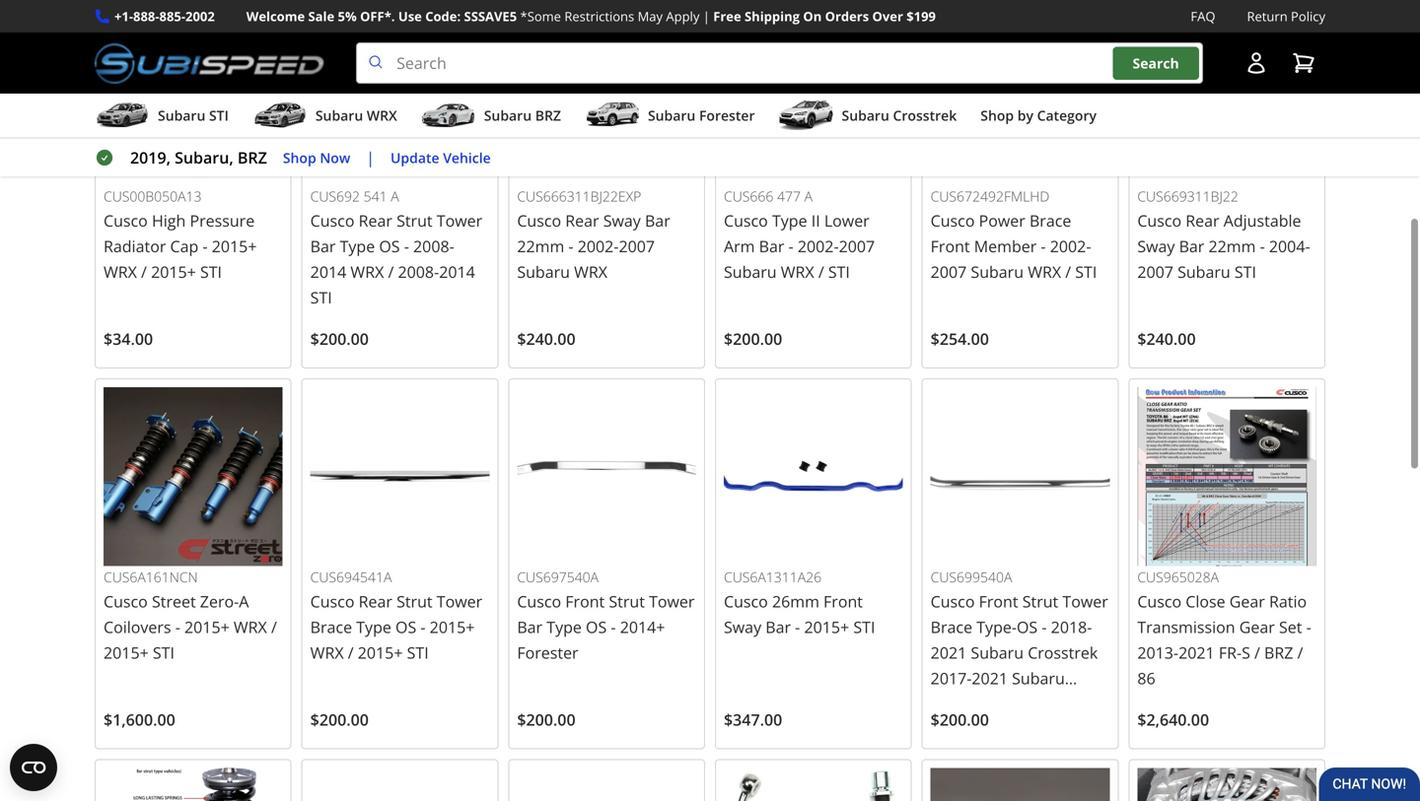 Task type: locate. For each thing, give the bounding box(es) containing it.
cus6a161ncn
[[104, 568, 198, 587]]

|
[[703, 7, 710, 25], [366, 147, 375, 168]]

0 vertical spatial brz
[[535, 106, 561, 125]]

1 vertical spatial |
[[366, 147, 375, 168]]

1 horizontal spatial 2002-
[[798, 236, 839, 257]]

sway
[[603, 210, 641, 231], [1137, 236, 1175, 257], [724, 617, 761, 638]]

s
[[1242, 642, 1250, 664]]

- inside the cus699540a cusco front strut tower brace type-os  - 2018- 2021 subaru crosstrek 2017-2021 subaru impreza
[[1042, 617, 1047, 638]]

2002- down cus666311bj22exp
[[578, 236, 619, 257]]

cus692
[[310, 187, 360, 206]]

2 horizontal spatial sway
[[1137, 236, 1175, 257]]

subaru sti
[[158, 106, 229, 125]]

shop left by
[[981, 106, 1014, 125]]

tower inside cus697540a cusco front strut tower bar type os - 2014+ forester
[[649, 591, 695, 612]]

shop inside dropdown button
[[981, 106, 1014, 125]]

subaru forester button
[[585, 98, 755, 137]]

zero-
[[200, 591, 239, 612]]

tower inside cus694541a cusco rear strut tower brace type os - 2015+ wrx / 2015+ sti
[[437, 591, 482, 612]]

subispeed logo image
[[95, 43, 325, 84]]

cusco for cusco 26mm front sway bar - 2015+ sti
[[724, 591, 768, 612]]

/ inside cus692 541 a cusco rear strut tower bar type os - 2008- 2014 wrx / 2008-2014 sti
[[388, 261, 394, 282]]

shop for shop now
[[283, 148, 316, 167]]

1 vertical spatial gear
[[1239, 617, 1275, 638]]

cap
[[170, 236, 198, 257]]

wrx down zero-
[[234, 617, 267, 638]]

tower inside the cus699540a cusco front strut tower brace type-os  - 2018- 2021 subaru crosstrek 2017-2021 subaru impreza
[[1063, 591, 1108, 612]]

type down 477
[[772, 210, 807, 231]]

brace right power
[[1030, 210, 1071, 231]]

2008-
[[413, 236, 454, 257], [398, 261, 439, 282]]

adjustable
[[1224, 210, 1301, 231]]

sti inside "cus6a161ncn cusco street zero-a coilovers - 2015+ wrx / 2015+ sti"
[[153, 642, 175, 664]]

front down cus697540a
[[565, 591, 605, 612]]

cus672492fmlhd
[[931, 187, 1050, 206]]

a right street
[[239, 591, 249, 612]]

22mm inside cus666311bj22exp cusco rear sway bar 22mm - 2002-2007 subaru wrx
[[517, 236, 564, 257]]

1 vertical spatial shop
[[283, 148, 316, 167]]

rear down cus669311bj22 on the right top of page
[[1186, 210, 1219, 231]]

sti inside cus666 477 a cusco type ii lower arm bar - 2002-2007 subaru wrx / sti
[[828, 261, 850, 282]]

gear left ratio
[[1230, 591, 1265, 612]]

1 horizontal spatial 2021
[[972, 668, 1008, 689]]

0 vertical spatial forester
[[699, 106, 755, 125]]

os for cusco front strut tower brace type-os  - 2018- 2021 subaru crosstrek 2017-2021 subaru impreza
[[1017, 617, 1038, 638]]

2002- inside cus666 477 a cusco type ii lower arm bar - 2002-2007 subaru wrx / sti
[[798, 236, 839, 257]]

sway down cus669311bj22 on the right top of page
[[1137, 236, 1175, 257]]

477
[[777, 187, 801, 206]]

cusco inside cus692 541 a cusco rear strut tower bar type os - 2008- 2014 wrx / 2008-2014 sti
[[310, 210, 355, 231]]

cus666
[[724, 187, 774, 206]]

type down '541'
[[340, 236, 375, 257]]

type inside cus697540a cusco front strut tower bar type os - 2014+ forester
[[547, 617, 582, 638]]

type down cus697540a
[[547, 617, 582, 638]]

0 horizontal spatial 2021
[[931, 642, 967, 664]]

2002- inside cus672492fmlhd cusco power brace front member - 2002- 2007 subaru wrx / sti
[[1050, 236, 1091, 257]]

brace down cus694541a in the bottom left of the page
[[310, 617, 352, 638]]

2007 inside cus672492fmlhd cusco power brace front member - 2002- 2007 subaru wrx / sti
[[931, 261, 967, 282]]

cusco for cusco power brace front member - 2002- 2007 subaru wrx / sti
[[931, 210, 975, 231]]

wrx inside cus692 541 a cusco rear strut tower bar type os - 2008- 2014 wrx / 2008-2014 sti
[[351, 261, 384, 282]]

wrx inside dropdown button
[[367, 106, 397, 125]]

cus697540a
[[517, 568, 599, 587]]

3 2002- from the left
[[578, 236, 619, 257]]

rear inside cus694541a cusco rear strut tower brace type os - 2015+ wrx / 2015+ sti
[[359, 591, 392, 612]]

subaru up vehicle
[[484, 106, 532, 125]]

2007 down cus666311bj22exp
[[619, 236, 655, 257]]

2018-
[[1051, 617, 1092, 638]]

cus669311bj22 cusco rear adjustable sway bar 22mm - 2004- 2007 subaru sti
[[1137, 187, 1310, 283]]

2021 down the transmission
[[1179, 642, 1215, 664]]

strut inside the cus699540a cusco front strut tower brace type-os  - 2018- 2021 subaru crosstrek 2017-2021 subaru impreza
[[1022, 591, 1058, 612]]

subaru,
[[175, 147, 233, 168]]

wrx inside cus00b050a13 cusco high pressure radiator cap - 2015+ wrx  / 2015+ sti
[[104, 261, 137, 282]]

arm
[[724, 236, 755, 257]]

subaru down cus669311bj22 on the right top of page
[[1178, 261, 1230, 283]]

sale
[[308, 7, 334, 25]]

sway down cus6a1311a26
[[724, 617, 761, 638]]

on
[[803, 7, 822, 25]]

1 horizontal spatial shop
[[981, 106, 1014, 125]]

cusco down cus699540a
[[931, 591, 975, 612]]

2 horizontal spatial 2021
[[1179, 642, 1215, 664]]

subaru up 2019, subaru, brz
[[158, 106, 205, 125]]

cus669311bj22
[[1137, 187, 1239, 206]]

a subaru wrx thumbnail image image
[[252, 101, 308, 130]]

2015+ inside cus6a1311a26 cusco 26mm front sway bar - 2015+ sti
[[804, 617, 849, 638]]

2021
[[931, 642, 967, 664], [1179, 642, 1215, 664], [972, 668, 1008, 689]]

0 horizontal spatial a
[[239, 591, 249, 612]]

2 2014 from the left
[[439, 261, 475, 282]]

wrx
[[367, 106, 397, 125], [104, 261, 137, 282], [351, 261, 384, 282], [781, 261, 814, 282], [1028, 261, 1061, 282], [574, 261, 607, 283], [234, 617, 267, 638], [310, 642, 344, 664]]

crosstrek inside the cus699540a cusco front strut tower brace type-os  - 2018- 2021 subaru crosstrek 2017-2021 subaru impreza
[[1028, 642, 1098, 664]]

subaru
[[158, 106, 205, 125], [315, 106, 363, 125], [484, 106, 532, 125], [648, 106, 696, 125], [842, 106, 889, 125], [724, 261, 777, 282], [971, 261, 1024, 282], [517, 261, 570, 283], [1178, 261, 1230, 283], [971, 642, 1024, 664], [1012, 668, 1065, 689]]

strut inside cus697540a cusco front strut tower bar type os - 2014+ forester
[[609, 591, 645, 612]]

shop inside "link"
[[283, 148, 316, 167]]

wrx down '541'
[[351, 261, 384, 282]]

wrx down radiator
[[104, 261, 137, 282]]

1 $240.00 from the left
[[517, 328, 576, 350]]

541
[[364, 187, 387, 206]]

os inside the cus699540a cusco front strut tower brace type-os  - 2018- 2021 subaru crosstrek 2017-2021 subaru impreza
[[1017, 617, 1038, 638]]

885-
[[159, 7, 185, 25]]

a for rear
[[391, 187, 399, 206]]

0 horizontal spatial shop
[[283, 148, 316, 167]]

brz right subaru,
[[238, 147, 267, 168]]

front
[[931, 236, 970, 257], [823, 591, 863, 612], [979, 591, 1018, 612], [565, 591, 605, 612]]

cusco up radiator
[[104, 210, 148, 231]]

search input field
[[356, 43, 1203, 84]]

wrx up update at the top of page
[[367, 106, 397, 125]]

2002- down ii
[[798, 236, 839, 257]]

wrx down ii
[[781, 261, 814, 282]]

street
[[152, 591, 196, 612]]

2007 down lower
[[839, 236, 875, 257]]

a inside cus692 541 a cusco rear strut tower bar type os - 2008- 2014 wrx / 2008-2014 sti
[[391, 187, 399, 206]]

bar inside cus697540a cusco front strut tower bar type os - 2014+ forester
[[517, 617, 542, 638]]

cusco down cus669311bj22 on the right top of page
[[1137, 210, 1182, 231]]

0 horizontal spatial crosstrek
[[893, 106, 957, 125]]

front left member
[[931, 236, 970, 257]]

- inside cus697540a cusco front strut tower bar type os - 2014+ forester
[[611, 617, 616, 638]]

brace for cusco front strut tower brace type-os  - 2018- 2021 subaru crosstrek 2017-2021 subaru impreza
[[931, 617, 972, 638]]

cusco inside cus672492fmlhd cusco power brace front member - 2002- 2007 subaru wrx / sti
[[931, 210, 975, 231]]

strut inside cus694541a cusco rear strut tower brace type os - 2015+ wrx / 2015+ sti
[[397, 591, 433, 612]]

2007 down cus669311bj22 on the right top of page
[[1137, 261, 1173, 283]]

1 2014 from the left
[[310, 261, 346, 282]]

gear up s
[[1239, 617, 1275, 638]]

wrx down cus666311bj22exp
[[574, 261, 607, 283]]

1 vertical spatial forester
[[517, 642, 578, 664]]

forester inside cus697540a cusco front strut tower bar type os - 2014+ forester
[[517, 642, 578, 664]]

1 horizontal spatial a
[[391, 187, 399, 206]]

os inside cus697540a cusco front strut tower bar type os - 2014+ forester
[[586, 617, 607, 638]]

1 horizontal spatial 22mm
[[1209, 236, 1256, 257]]

2 vertical spatial brz
[[1264, 642, 1293, 664]]

wrx down member
[[1028, 261, 1061, 282]]

2 $240.00 from the left
[[1137, 328, 1196, 350]]

0 horizontal spatial 2014
[[310, 261, 346, 282]]

cusco inside "cus6a161ncn cusco street zero-a coilovers - 2015+ wrx / 2015+ sti"
[[104, 591, 148, 612]]

0 horizontal spatial brace
[[310, 617, 352, 638]]

cusco down cus666311bj22exp
[[517, 210, 561, 231]]

type
[[772, 210, 807, 231], [340, 236, 375, 257], [356, 617, 391, 638], [547, 617, 582, 638]]

cusco
[[104, 210, 148, 231], [310, 210, 355, 231], [724, 210, 768, 231], [931, 210, 975, 231], [517, 210, 561, 231], [1137, 210, 1182, 231], [104, 591, 148, 612], [310, 591, 355, 612], [724, 591, 768, 612], [931, 591, 975, 612], [517, 591, 561, 612], [1137, 591, 1182, 612]]

a inside cus666 477 a cusco type ii lower arm bar - 2002-2007 subaru wrx / sti
[[804, 187, 813, 206]]

subaru down 'arm'
[[724, 261, 777, 282]]

restrictions
[[564, 7, 634, 25]]

tower for cusco front strut tower bar type os - 2014+ forester
[[649, 591, 695, 612]]

subaru down member
[[971, 261, 1024, 282]]

cusco down cus694541a in the bottom left of the page
[[310, 591, 355, 612]]

sway inside cus666311bj22exp cusco rear sway bar 22mm - 2002-2007 subaru wrx
[[603, 210, 641, 231]]

cus699540a cusco front strut tower brace type-os  - 2018- 2021 subaru crosstrek 2017-2021 subaru impreza
[[931, 568, 1108, 715]]

rear down cus694541a in the bottom left of the page
[[359, 591, 392, 612]]

2 2002- from the left
[[1050, 236, 1091, 257]]

a right '541'
[[391, 187, 399, 206]]

| left free
[[703, 7, 710, 25]]

cusco inside cus697540a cusco front strut tower bar type os - 2014+ forester
[[517, 591, 561, 612]]

+1-
[[114, 7, 133, 25]]

cusco down cus6a1311a26
[[724, 591, 768, 612]]

subaru up now
[[315, 106, 363, 125]]

22mm down adjustable
[[1209, 236, 1256, 257]]

0 horizontal spatial sway
[[603, 210, 641, 231]]

1 horizontal spatial $240.00
[[1137, 328, 1196, 350]]

forester down cus697540a
[[517, 642, 578, 664]]

forester down search input field
[[699, 106, 755, 125]]

1 horizontal spatial sway
[[724, 617, 761, 638]]

2 22mm from the left
[[1209, 236, 1256, 257]]

apply
[[666, 7, 700, 25]]

front inside cus6a1311a26 cusco 26mm front sway bar - 2015+ sti
[[823, 591, 863, 612]]

cus697 540 a cusco front strut tower bar type os - 2014+ forester, image
[[517, 388, 696, 567]]

$254.00
[[931, 328, 989, 350]]

type-
[[977, 617, 1017, 638]]

type down cus694541a in the bottom left of the page
[[356, 617, 391, 638]]

front up type-
[[979, 591, 1018, 612]]

0 horizontal spatial forester
[[517, 642, 578, 664]]

cus697540a cusco front strut tower bar type os - 2014+ forester
[[517, 568, 695, 664]]

1 horizontal spatial |
[[703, 7, 710, 25]]

cus699540a
[[931, 568, 1012, 587]]

brz inside cus965028a cusco close gear ratio transmission gear set - 2013-2021 fr-s / brz / 86
[[1264, 642, 1293, 664]]

-
[[203, 236, 208, 257], [404, 236, 409, 257], [788, 236, 794, 257], [1041, 236, 1046, 257], [568, 236, 574, 257], [1260, 236, 1265, 257], [175, 617, 180, 638], [420, 617, 426, 638], [795, 617, 800, 638], [1042, 617, 1047, 638], [611, 617, 616, 638], [1306, 617, 1311, 638]]

$199
[[907, 7, 936, 25]]

subaru brz
[[484, 106, 561, 125]]

2002- right member
[[1050, 236, 1091, 257]]

shop left now
[[283, 148, 316, 167]]

2 horizontal spatial brace
[[1030, 210, 1071, 231]]

cus6a1 61p cn cusco street zero coilovers - 2015+ wrx / 2015+ sti, image
[[104, 769, 283, 802]]

rear for cusco rear adjustable sway bar 22mm - 2004- 2007 subaru sti
[[1186, 210, 1219, 231]]

cusco inside the cus699540a cusco front strut tower brace type-os  - 2018- 2021 subaru crosstrek 2017-2021 subaru impreza
[[931, 591, 975, 612]]

strut for cusco rear strut tower brace type os - 2015+ wrx / 2015+ sti
[[397, 591, 433, 612]]

2 horizontal spatial a
[[804, 187, 813, 206]]

sti inside cus6a1311a26 cusco 26mm front sway bar - 2015+ sti
[[853, 617, 875, 638]]

1 vertical spatial crosstrek
[[1028, 642, 1098, 664]]

cus965 730 c cusco aluminum alternator belt cover - 2013+ ft86, image
[[1137, 769, 1317, 802]]

2 horizontal spatial 2002-
[[1050, 236, 1091, 257]]

category
[[1037, 106, 1097, 125]]

- inside cus965028a cusco close gear ratio transmission gear set - 2013-2021 fr-s / brz / 86
[[1306, 617, 1311, 638]]

$240.00
[[517, 328, 576, 350], [1137, 328, 1196, 350]]

type inside cus666 477 a cusco type ii lower arm bar - 2002-2007 subaru wrx / sti
[[772, 210, 807, 231]]

subaru down type-
[[971, 642, 1024, 664]]

brz down set
[[1264, 642, 1293, 664]]

2002- inside cus666311bj22exp cusco rear sway bar 22mm - 2002-2007 subaru wrx
[[578, 236, 619, 257]]

2021 for fr-
[[1179, 642, 1215, 664]]

cusco inside cus00b050a13 cusco high pressure radiator cap - 2015+ wrx  / 2015+ sti
[[104, 210, 148, 231]]

0 horizontal spatial brz
[[238, 147, 267, 168]]

brace inside cus694541a cusco rear strut tower brace type os - 2015+ wrx / 2015+ sti
[[310, 617, 352, 638]]

brace inside cus672492fmlhd cusco power brace front member - 2002- 2007 subaru wrx / sti
[[1030, 210, 1071, 231]]

1 horizontal spatial brz
[[535, 106, 561, 125]]

2007 up $254.00
[[931, 261, 967, 282]]

wrx down cus694541a in the bottom left of the page
[[310, 642, 344, 664]]

type inside cus692 541 a cusco rear strut tower bar type os - 2008- 2014 wrx / 2008-2014 sti
[[340, 236, 375, 257]]

rear down '541'
[[359, 210, 392, 231]]

- inside cus6a1311a26 cusco 26mm front sway bar - 2015+ sti
[[795, 617, 800, 638]]

sti
[[209, 106, 229, 125], [200, 261, 222, 282], [828, 261, 850, 282], [1075, 261, 1097, 282], [1235, 261, 1256, 283], [310, 287, 332, 308], [853, 617, 875, 638], [153, 642, 175, 664], [407, 642, 429, 664]]

0 vertical spatial crosstrek
[[893, 106, 957, 125]]

1 horizontal spatial forester
[[699, 106, 755, 125]]

button image
[[1245, 51, 1268, 75]]

$200.00
[[310, 328, 369, 350], [724, 328, 782, 350], [310, 709, 369, 731], [517, 709, 576, 731], [931, 709, 989, 731]]

open widget image
[[10, 745, 57, 792]]

1 vertical spatial sway
[[1137, 236, 1175, 257]]

rear inside cus669311bj22 cusco rear adjustable sway bar 22mm - 2004- 2007 subaru sti
[[1186, 210, 1219, 231]]

cusco inside cus666311bj22exp cusco rear sway bar 22mm - 2002-2007 subaru wrx
[[517, 210, 561, 231]]

brz
[[535, 106, 561, 125], [238, 147, 267, 168], [1264, 642, 1293, 664]]

sti inside cus669311bj22 cusco rear adjustable sway bar 22mm - 2004- 2007 subaru sti
[[1235, 261, 1256, 283]]

2019, subaru, brz
[[130, 147, 267, 168]]

tower
[[437, 210, 482, 231], [437, 591, 482, 612], [1063, 591, 1108, 612], [649, 591, 695, 612]]

return policy link
[[1247, 6, 1325, 27]]

cus669 311 bj22 cusco rear adjustable sway bar 22mm - 2004-2007 subaru sti, image
[[1137, 6, 1317, 186]]

rear
[[359, 210, 392, 231], [565, 210, 599, 231], [1186, 210, 1219, 231], [359, 591, 392, 612]]

/ inside cus00b050a13 cusco high pressure radiator cap - 2015+ wrx  / 2015+ sti
[[141, 261, 147, 282]]

front right the '26mm'
[[823, 591, 863, 612]]

2017-
[[931, 668, 972, 689]]

front inside the cus699540a cusco front strut tower brace type-os  - 2018- 2021 subaru crosstrek 2017-2021 subaru impreza
[[979, 591, 1018, 612]]

sway inside cus6a1311a26 cusco 26mm front sway bar - 2015+ sti
[[724, 617, 761, 638]]

cusco inside cus6a1311a26 cusco 26mm front sway bar - 2015+ sti
[[724, 591, 768, 612]]

2021 up the impreza
[[972, 668, 1008, 689]]

subaru inside cus666311bj22exp cusco rear sway bar 22mm - 2002-2007 subaru wrx
[[517, 261, 570, 283]]

shop now link
[[283, 147, 350, 169]]

subaru down cus666311bj22exp
[[517, 261, 570, 283]]

1 horizontal spatial crosstrek
[[1028, 642, 1098, 664]]

welcome sale 5% off*. use code: sssave5 *some restrictions may apply | free shipping on orders over $199
[[246, 7, 936, 25]]

a
[[391, 187, 399, 206], [804, 187, 813, 206], [239, 591, 249, 612]]

os for cusco rear strut tower brace type os - 2015+ wrx / 2015+ sti
[[395, 617, 416, 638]]

cusco for cusco street zero-a coilovers - 2015+ wrx / 2015+ sti
[[104, 591, 148, 612]]

cus965 022 cl cusco stainless mesh clutch line - 2013+ ft86, image
[[724, 769, 903, 802]]

1 22mm from the left
[[517, 236, 564, 257]]

cusco down cus672492fmlhd
[[931, 210, 975, 231]]

sway down cus666311bj22exp
[[603, 210, 641, 231]]

0 vertical spatial sway
[[603, 210, 641, 231]]

cusco down cus666 on the top right of page
[[724, 210, 768, 231]]

cusco for cusco high pressure radiator cap - 2015+ wrx  / 2015+ sti
[[104, 210, 148, 231]]

brace left type-
[[931, 617, 972, 638]]

forester inside dropdown button
[[699, 106, 755, 125]]

1 2002- from the left
[[798, 236, 839, 257]]

0 horizontal spatial 2002-
[[578, 236, 619, 257]]

cusco down cus692
[[310, 210, 355, 231]]

bar
[[645, 210, 670, 231], [310, 236, 336, 257], [759, 236, 784, 257], [1179, 236, 1204, 257], [766, 617, 791, 638], [517, 617, 542, 638]]

0 horizontal spatial $240.00
[[517, 328, 576, 350]]

2007 inside cus669311bj22 cusco rear adjustable sway bar 22mm - 2004- 2007 subaru sti
[[1137, 261, 1173, 283]]

cus00b050a13
[[104, 187, 202, 206]]

shop
[[981, 106, 1014, 125], [283, 148, 316, 167]]

/
[[141, 261, 147, 282], [388, 261, 394, 282], [818, 261, 824, 282], [1065, 261, 1071, 282], [271, 617, 277, 638], [348, 642, 354, 664], [1254, 642, 1260, 664], [1297, 642, 1303, 664]]

search button
[[1113, 47, 1199, 80]]

1 horizontal spatial 2014
[[439, 261, 475, 282]]

now
[[320, 148, 350, 167]]

rear inside cus666311bj22exp cusco rear sway bar 22mm - 2002-2007 subaru wrx
[[565, 210, 599, 231]]

brz inside dropdown button
[[535, 106, 561, 125]]

cusco up the coilovers
[[104, 591, 148, 612]]

0 horizontal spatial 22mm
[[517, 236, 564, 257]]

cusco for cusco front strut tower brace type-os  - 2018- 2021 subaru crosstrek 2017-2021 subaru impreza
[[931, 591, 975, 612]]

2 vertical spatial sway
[[724, 617, 761, 638]]

brz left a subaru forester thumbnail image
[[535, 106, 561, 125]]

cusco down cus697540a
[[517, 591, 561, 612]]

cusco down cus965028a
[[1137, 591, 1182, 612]]

2002- for front
[[1050, 236, 1091, 257]]

2 horizontal spatial brz
[[1264, 642, 1293, 664]]

wrx inside cus666 477 a cusco type ii lower arm bar - 2002-2007 subaru wrx / sti
[[781, 261, 814, 282]]

2021 up 2017- at bottom right
[[931, 642, 967, 664]]

wrx inside cus666311bj22exp cusco rear sway bar 22mm - 2002-2007 subaru wrx
[[574, 261, 607, 283]]

2019,
[[130, 147, 171, 168]]

a subaru brz thumbnail image image
[[421, 101, 476, 130]]

cus666311bj22exp cusco rear sway bar 22mm - 2002-2007 subaru wrx
[[517, 187, 670, 283]]

$200.00 for cusco front strut tower brace type-os  - 2018- 2021 subaru crosstrek 2017-2021 subaru impreza
[[931, 709, 989, 731]]

1 horizontal spatial brace
[[931, 617, 972, 638]]

0 vertical spatial shop
[[981, 106, 1014, 125]]

rear down cus666311bj22exp
[[565, 210, 599, 231]]

cus965028a cusco close gear ratio transmission gear set - 2013-2021 fr-s / brz / 86
[[1137, 568, 1311, 689]]

cusco for cusco rear sway bar 22mm - 2002-2007 subaru wrx
[[517, 210, 561, 231]]

22mm down cus666311bj22exp
[[517, 236, 564, 257]]

strut
[[397, 210, 433, 231], [397, 591, 433, 612], [1022, 591, 1058, 612], [609, 591, 645, 612]]

- inside cus672492fmlhd cusco power brace front member - 2002- 2007 subaru wrx / sti
[[1041, 236, 1046, 257]]

wrx inside "cus6a161ncn cusco street zero-a coilovers - 2015+ wrx / 2015+ sti"
[[234, 617, 267, 638]]

a right 477
[[804, 187, 813, 206]]

2021 inside cus965028a cusco close gear ratio transmission gear set - 2013-2021 fr-s / brz / 86
[[1179, 642, 1215, 664]]

| right now
[[366, 147, 375, 168]]



Task type: vqa. For each thing, say whether or not it's contained in the screenshot.
FORCE related to Back
no



Task type: describe. For each thing, give the bounding box(es) containing it.
888-
[[133, 7, 159, 25]]

may
[[638, 7, 663, 25]]

+1-888-885-2002 link
[[114, 6, 215, 27]]

rear for cusco rear strut tower brace type os - 2015+ wrx / 2015+ sti
[[359, 591, 392, 612]]

0 horizontal spatial |
[[366, 147, 375, 168]]

vehicle
[[443, 148, 491, 167]]

crosstrek inside dropdown button
[[893, 106, 957, 125]]

ii
[[811, 210, 820, 231]]

86
[[1137, 668, 1155, 689]]

wrx inside cus694541a cusco rear strut tower brace type os - 2015+ wrx / 2015+ sti
[[310, 642, 344, 664]]

2002
[[185, 7, 215, 25]]

update vehicle button
[[391, 147, 491, 169]]

2004-
[[1269, 236, 1310, 257]]

cus694541a cusco rear strut tower brace type os - 2015+ wrx / 2015+ sti
[[310, 568, 482, 664]]

/ inside cus666 477 a cusco type ii lower arm bar - 2002-2007 subaru wrx / sti
[[818, 261, 824, 282]]

coilovers
[[104, 617, 171, 638]]

bar inside cus6a1311a26 cusco 26mm front sway bar - 2015+ sti
[[766, 617, 791, 638]]

update vehicle
[[391, 148, 491, 167]]

0 vertical spatial gear
[[1230, 591, 1265, 612]]

shop by category
[[981, 106, 1097, 125]]

/ inside cus694541a cusco rear strut tower brace type os - 2015+ wrx / 2015+ sti
[[348, 642, 354, 664]]

return policy
[[1247, 7, 1325, 25]]

subaru inside cus672492fmlhd cusco power brace front member - 2002- 2007 subaru wrx / sti
[[971, 261, 1024, 282]]

cusco for cusco rear adjustable sway bar 22mm - 2004- 2007 subaru sti
[[1137, 210, 1182, 231]]

subaru right a subaru crosstrek thumbnail image
[[842, 106, 889, 125]]

sti inside cus692 541 a cusco rear strut tower bar type os - 2008- 2014 wrx / 2008-2014 sti
[[310, 287, 332, 308]]

- inside cus666 477 a cusco type ii lower arm bar - 2002-2007 subaru wrx / sti
[[788, 236, 794, 257]]

a inside "cus6a161ncn cusco street zero-a coilovers - 2015+ wrx / 2015+ sti"
[[239, 591, 249, 612]]

faq link
[[1191, 6, 1215, 27]]

cus6a1311a26 cusco 26mm front sway bar - 2015+ sti
[[724, 568, 875, 638]]

subaru crosstrek button
[[779, 98, 957, 137]]

cusco for cusco front strut tower bar type os - 2014+ forester
[[517, 591, 561, 612]]

front inside cus697540a cusco front strut tower bar type os - 2014+ forester
[[565, 591, 605, 612]]

orders
[[825, 7, 869, 25]]

search
[[1133, 54, 1179, 72]]

sway for cusco rear adjustable sway bar 22mm - 2004- 2007 subaru sti
[[1137, 236, 1175, 257]]

over
[[872, 7, 903, 25]]

ratio
[[1269, 591, 1307, 612]]

a subaru forester thumbnail image image
[[585, 101, 640, 130]]

cus00b 050 a13 cusco high pressure radiator cap - 2015+ wrx  / 2015+ sti, image
[[104, 6, 283, 186]]

$240.00 for 2007
[[1137, 328, 1196, 350]]

sti inside cus694541a cusco rear strut tower brace type os - 2015+ wrx / 2015+ sti
[[407, 642, 429, 664]]

wrx inside cus672492fmlhd cusco power brace front member - 2002- 2007 subaru wrx / sti
[[1028, 261, 1061, 282]]

bar inside cus666 477 a cusco type ii lower arm bar - 2002-2007 subaru wrx / sti
[[759, 236, 784, 257]]

sssave5
[[464, 7, 517, 25]]

$200.00 for cusco front strut tower bar type os - 2014+ forester
[[517, 709, 576, 731]]

subaru inside dropdown button
[[484, 106, 532, 125]]

subaru forester
[[648, 106, 755, 125]]

a subaru crosstrek thumbnail image image
[[779, 101, 834, 130]]

cus694541a
[[310, 568, 392, 587]]

rear inside cus692 541 a cusco rear strut tower bar type os - 2008- 2014 wrx / 2008-2014 sti
[[359, 210, 392, 231]]

type inside cus694541a cusco rear strut tower brace type os - 2015+ wrx / 2015+ sti
[[356, 617, 391, 638]]

+1-888-885-2002
[[114, 7, 215, 25]]

cus965 028 a cusco close gear ratio transmission gear set - 2013+ ft86, image
[[1137, 388, 1317, 567]]

tower for cusco front strut tower brace type-os  - 2018- 2021 subaru crosstrek 2017-2021 subaru impreza
[[1063, 591, 1108, 612]]

- inside cus00b050a13 cusco high pressure radiator cap - 2015+ wrx  / 2015+ sti
[[203, 236, 208, 257]]

sti inside cus00b050a13 cusco high pressure radiator cap - 2015+ wrx  / 2015+ sti
[[200, 261, 222, 282]]

cus965028a
[[1137, 568, 1219, 587]]

bar inside cus666311bj22exp cusco rear sway bar 22mm - 2002-2007 subaru wrx
[[645, 210, 670, 231]]

cus965 731 na cusco electric water pump (na) - 2013+ ft86, image
[[931, 769, 1110, 802]]

a for type
[[804, 187, 813, 206]]

$1,600.00
[[104, 709, 175, 731]]

sti inside cus672492fmlhd cusco power brace front member - 2002- 2007 subaru wrx / sti
[[1075, 261, 1097, 282]]

use
[[398, 7, 422, 25]]

/ inside cus672492fmlhd cusco power brace front member - 2002- 2007 subaru wrx / sti
[[1065, 261, 1071, 282]]

sway for cusco 26mm front sway bar - 2015+ sti
[[724, 617, 761, 638]]

sti inside subaru sti dropdown button
[[209, 106, 229, 125]]

$347.00
[[724, 709, 782, 731]]

subaru inside cus666 477 a cusco type ii lower arm bar - 2002-2007 subaru wrx / sti
[[724, 261, 777, 282]]

return
[[1247, 7, 1288, 25]]

cus666 311 bj22exp cusco rear sway bar 22mm - 2002-2007 subaru wrx, image
[[517, 6, 696, 186]]

by
[[1017, 106, 1033, 125]]

1 vertical spatial brz
[[238, 147, 267, 168]]

subaru right a subaru forester thumbnail image
[[648, 106, 696, 125]]

shop for shop by category
[[981, 106, 1014, 125]]

- inside cus694541a cusco rear strut tower brace type os - 2015+ wrx / 2015+ sti
[[420, 617, 426, 638]]

- inside cus692 541 a cusco rear strut tower bar type os - 2008- 2014 wrx / 2008-2014 sti
[[404, 236, 409, 257]]

cus699 540 a cusco front strut tower brace type-os, image
[[931, 388, 1110, 567]]

tower for cusco rear strut tower brace type os - 2015+ wrx / 2015+ sti
[[437, 591, 482, 612]]

0 vertical spatial |
[[703, 7, 710, 25]]

os for cusco front strut tower bar type os - 2014+ forester
[[586, 617, 607, 638]]

shop now
[[283, 148, 350, 167]]

rear for cusco rear sway bar 22mm - 2002-2007 subaru wrx
[[565, 210, 599, 231]]

cus00b050a13 cusco high pressure radiator cap - 2015+ wrx  / 2015+ sti
[[104, 187, 257, 282]]

$34.00
[[104, 328, 153, 350]]

pressure
[[190, 210, 255, 231]]

shipping
[[745, 7, 800, 25]]

strut for cusco front strut tower bar type os - 2014+ forester
[[609, 591, 645, 612]]

off*.
[[360, 7, 395, 25]]

cus6a1 311 a26 cusco 26mm front sway bar - 2015+ sti, image
[[724, 388, 903, 567]]

shop by category button
[[981, 98, 1097, 137]]

policy
[[1291, 7, 1325, 25]]

update
[[391, 148, 439, 167]]

5%
[[338, 7, 357, 25]]

26mm
[[772, 591, 819, 612]]

subaru down 2018-
[[1012, 668, 1065, 689]]

faq
[[1191, 7, 1215, 25]]

$200.00 for cusco rear strut tower brace type os - 2015+ wrx / 2015+ sti
[[310, 709, 369, 731]]

- inside "cus6a161ncn cusco street zero-a coilovers - 2015+ wrx / 2015+ sti"
[[175, 617, 180, 638]]

$240.00 for subaru
[[517, 328, 576, 350]]

1 vertical spatial 2008-
[[398, 261, 439, 282]]

close
[[1186, 591, 1225, 612]]

cusco inside cus666 477 a cusco type ii lower arm bar - 2002-2007 subaru wrx / sti
[[724, 210, 768, 231]]

2014+
[[620, 617, 665, 638]]

high
[[152, 210, 186, 231]]

cus6a1311a26
[[724, 568, 822, 587]]

- inside cus666311bj22exp cusco rear sway bar 22mm - 2002-2007 subaru wrx
[[568, 236, 574, 257]]

strut for cusco front strut tower brace type-os  - 2018- 2021 subaru crosstrek 2017-2021 subaru impreza
[[1022, 591, 1058, 612]]

2021 for subaru
[[931, 642, 967, 664]]

member
[[974, 236, 1037, 257]]

$200.00 for cusco rear strut tower bar type os - 2008- 2014 wrx / 2008-2014 sti
[[310, 328, 369, 350]]

cus692 541 a cusco rear strut tower bar type os - 2014+ forester, image
[[310, 6, 489, 186]]

2007 inside cus666311bj22exp cusco rear sway bar 22mm - 2002-2007 subaru wrx
[[619, 236, 655, 257]]

power
[[979, 210, 1025, 231]]

front inside cus672492fmlhd cusco power brace front member - 2002- 2007 subaru wrx / sti
[[931, 236, 970, 257]]

free
[[713, 7, 741, 25]]

impreza
[[931, 694, 991, 715]]

/ inside "cus6a161ncn cusco street zero-a coilovers - 2015+ wrx / 2015+ sti"
[[271, 617, 277, 638]]

tower inside cus692 541 a cusco rear strut tower bar type os - 2008- 2014 wrx / 2008-2014 sti
[[437, 210, 482, 231]]

cus666311bj22exp
[[517, 187, 641, 206]]

subaru brz button
[[421, 98, 561, 137]]

welcome
[[246, 7, 305, 25]]

subaru wrx button
[[252, 98, 397, 137]]

$2,640.00
[[1137, 709, 1209, 731]]

$200.00 for cusco type ii lower arm bar - 2002-2007 subaru wrx / sti
[[724, 328, 782, 350]]

subaru sti button
[[95, 98, 229, 137]]

radiator
[[104, 236, 166, 257]]

os inside cus692 541 a cusco rear strut tower bar type os - 2008- 2014 wrx / 2008-2014 sti
[[379, 236, 400, 257]]

*some
[[520, 7, 561, 25]]

22mm inside cus669311bj22 cusco rear adjustable sway bar 22mm - 2004- 2007 subaru sti
[[1209, 236, 1256, 257]]

brace for cusco rear strut tower brace type os - 2015+ wrx / 2015+ sti
[[310, 617, 352, 638]]

cusco for cusco rear strut tower brace type os - 2015+ wrx / 2015+ sti
[[310, 591, 355, 612]]

fr-
[[1219, 642, 1242, 664]]

strut inside cus692 541 a cusco rear strut tower bar type os - 2008- 2014 wrx / 2008-2014 sti
[[397, 210, 433, 231]]

cus672 492 fmlhd cusco power brace front member - subaru models (inc. 2002-2007 wrx/sti), image
[[931, 6, 1110, 186]]

a subaru sti thumbnail image image
[[95, 101, 150, 130]]

cusco for cusco close gear ratio transmission gear set - 2013-2021 fr-s / brz / 86
[[1137, 591, 1182, 612]]

- inside cus669311bj22 cusco rear adjustable sway bar 22mm - 2004- 2007 subaru sti
[[1260, 236, 1265, 257]]

subaru inside cus669311bj22 cusco rear adjustable sway bar 22mm - 2004- 2007 subaru sti
[[1178, 261, 1230, 283]]

cus694 541 a cusco rear strut tower brace type os - 2015+ wrx / 2015+ sti, image
[[310, 388, 489, 567]]

lower
[[824, 210, 870, 231]]

2002- for bar
[[578, 236, 619, 257]]

cus692 541 a cusco rear strut tower bar type os - 2008- 2014 wrx / 2008-2014 sti
[[310, 187, 482, 308]]

transmission
[[1137, 617, 1235, 638]]

bar inside cus669311bj22 cusco rear adjustable sway bar 22mm - 2004- 2007 subaru sti
[[1179, 236, 1204, 257]]

0 vertical spatial 2008-
[[413, 236, 454, 257]]

2007 inside cus666 477 a cusco type ii lower arm bar - 2002-2007 subaru wrx / sti
[[839, 236, 875, 257]]

cus672492fmlhd cusco power brace front member - 2002- 2007 subaru wrx / sti
[[931, 187, 1097, 282]]

cus6a161ncn cusco street zero-a coilovers - 2015+ wrx / 2015+ sti
[[104, 568, 277, 664]]

bar inside cus692 541 a cusco rear strut tower bar type os - 2008- 2014 wrx / 2008-2014 sti
[[310, 236, 336, 257]]

cus666 477 a cusco type ii lower arm bar - subaru models inc. 2002-2007 wrx/sti, image
[[724, 6, 903, 186]]

2013-
[[1137, 642, 1179, 664]]

cus6a1 61n cn cusco street zero-a coilovers - 2015+ wrx / 2015+ sti, image
[[104, 388, 283, 567]]



